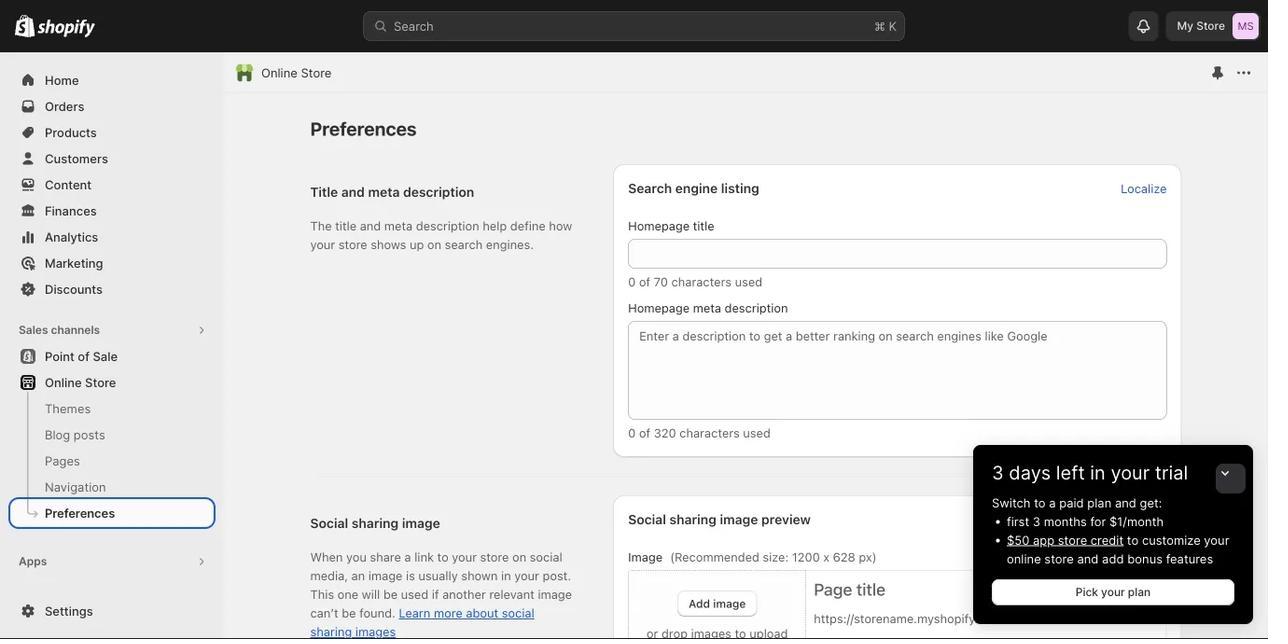 Task type: describe. For each thing, give the bounding box(es) containing it.
customers link
[[11, 146, 213, 172]]

0 vertical spatial store
[[1059, 533, 1088, 548]]

⌘
[[875, 19, 886, 33]]

and for store
[[1078, 552, 1099, 566]]

discounts
[[45, 282, 103, 296]]

left
[[1057, 462, 1086, 485]]

2 horizontal spatial store
[[1197, 19, 1226, 33]]

sales channels button
[[11, 317, 213, 344]]

3 days left in your trial button
[[974, 445, 1254, 485]]

apps button
[[11, 549, 213, 575]]

0 horizontal spatial store
[[85, 375, 116, 390]]

add
[[1103, 552, 1125, 566]]

orders
[[45, 99, 84, 113]]

point
[[45, 349, 75, 364]]

navigation
[[45, 480, 106, 494]]

to inside the to customize your online store and add bonus features
[[1128, 533, 1139, 548]]

in
[[1091, 462, 1106, 485]]

navigation link
[[11, 474, 213, 500]]

preferences link
[[11, 500, 213, 527]]

my store image
[[1233, 13, 1259, 39]]

customize
[[1143, 533, 1201, 548]]

point of sale button
[[0, 344, 224, 370]]

app
[[1034, 533, 1055, 548]]

to customize your online store and add bonus features
[[1007, 533, 1230, 566]]

your inside dropdown button
[[1111, 462, 1150, 485]]

customers
[[45, 151, 108, 166]]

blog posts
[[45, 428, 105, 442]]

for
[[1091, 514, 1107, 529]]

my store
[[1178, 19, 1226, 33]]

paid
[[1060, 496, 1085, 510]]

3 days left in your trial element
[[974, 494, 1254, 625]]

marketing
[[45, 256, 103, 270]]

trial
[[1156, 462, 1189, 485]]

home link
[[11, 67, 213, 93]]

orders link
[[11, 93, 213, 120]]

⌘ k
[[875, 19, 897, 33]]

0 vertical spatial plan
[[1088, 496, 1112, 510]]

credit
[[1091, 533, 1124, 548]]

online store image
[[235, 63, 254, 82]]

switch to a paid plan and get:
[[992, 496, 1163, 510]]

pages link
[[11, 448, 213, 474]]

products link
[[11, 120, 213, 146]]

1 horizontal spatial shopify image
[[38, 19, 95, 38]]

pages
[[45, 454, 80, 468]]

pick your plan
[[1076, 586, 1151, 599]]

finances link
[[11, 198, 213, 224]]

pick
[[1076, 586, 1099, 599]]

1 vertical spatial online
[[45, 375, 82, 390]]

settings
[[45, 604, 93, 619]]

$50 app store credit
[[1007, 533, 1124, 548]]

$1/month
[[1110, 514, 1164, 529]]



Task type: vqa. For each thing, say whether or not it's contained in the screenshot.
tab list
no



Task type: locate. For each thing, give the bounding box(es) containing it.
0 vertical spatial your
[[1111, 462, 1150, 485]]

to
[[1035, 496, 1046, 510], [1128, 533, 1139, 548]]

themes link
[[11, 396, 213, 422]]

discounts link
[[11, 276, 213, 303]]

and left the add
[[1078, 552, 1099, 566]]

0 horizontal spatial online store
[[45, 375, 116, 390]]

1 horizontal spatial to
[[1128, 533, 1139, 548]]

2 vertical spatial your
[[1102, 586, 1126, 599]]

and
[[1116, 496, 1137, 510], [1078, 552, 1099, 566]]

online store link right online store image
[[261, 63, 332, 82]]

online store link
[[261, 63, 332, 82], [11, 370, 213, 396]]

3
[[992, 462, 1004, 485], [1033, 514, 1041, 529]]

get:
[[1141, 496, 1163, 510]]

0 horizontal spatial to
[[1035, 496, 1046, 510]]

point of sale link
[[11, 344, 213, 370]]

marketing link
[[11, 250, 213, 276]]

products
[[45, 125, 97, 140]]

1 vertical spatial store
[[301, 65, 332, 80]]

3 left days on the bottom right
[[992, 462, 1004, 485]]

online store link down sale
[[11, 370, 213, 396]]

plan up for
[[1088, 496, 1112, 510]]

1 vertical spatial to
[[1128, 533, 1139, 548]]

your
[[1111, 462, 1150, 485], [1205, 533, 1230, 548], [1102, 586, 1126, 599]]

1 horizontal spatial plan
[[1129, 586, 1151, 599]]

to left a
[[1035, 496, 1046, 510]]

blog posts link
[[11, 422, 213, 448]]

0 horizontal spatial online store link
[[11, 370, 213, 396]]

analytics
[[45, 230, 98, 244]]

1 horizontal spatial online store
[[261, 65, 332, 80]]

1 horizontal spatial and
[[1116, 496, 1137, 510]]

store down $50 app store credit link
[[1045, 552, 1074, 566]]

of
[[78, 349, 90, 364]]

1 vertical spatial store
[[1045, 552, 1074, 566]]

content
[[45, 177, 92, 192]]

channels
[[51, 324, 100, 337]]

a
[[1050, 496, 1057, 510]]

sale
[[93, 349, 118, 364]]

shopify image
[[15, 15, 35, 37], [38, 19, 95, 38]]

online store
[[261, 65, 332, 80], [45, 375, 116, 390]]

online store down point of sale
[[45, 375, 116, 390]]

store right online store image
[[301, 65, 332, 80]]

1 vertical spatial plan
[[1129, 586, 1151, 599]]

online store right online store image
[[261, 65, 332, 80]]

features
[[1167, 552, 1214, 566]]

1 vertical spatial 3
[[1033, 514, 1041, 529]]

store
[[1197, 19, 1226, 33], [301, 65, 332, 80], [85, 375, 116, 390]]

your right the pick
[[1102, 586, 1126, 599]]

online right online store image
[[261, 65, 298, 80]]

apps
[[19, 555, 47, 569]]

0 vertical spatial online
[[261, 65, 298, 80]]

settings link
[[11, 598, 213, 625]]

your inside the to customize your online store and add bonus features
[[1205, 533, 1230, 548]]

$50
[[1007, 533, 1030, 548]]

0 horizontal spatial 3
[[992, 462, 1004, 485]]

posts
[[74, 428, 105, 442]]

analytics link
[[11, 224, 213, 250]]

blog
[[45, 428, 70, 442]]

2 vertical spatial store
[[85, 375, 116, 390]]

0 vertical spatial and
[[1116, 496, 1137, 510]]

store inside the to customize your online store and add bonus features
[[1045, 552, 1074, 566]]

preferences
[[45, 506, 115, 521]]

first 3 months for $1/month
[[1007, 514, 1164, 529]]

sales
[[19, 324, 48, 337]]

0 vertical spatial 3
[[992, 462, 1004, 485]]

point of sale
[[45, 349, 118, 364]]

your up features
[[1205, 533, 1230, 548]]

1 horizontal spatial 3
[[1033, 514, 1041, 529]]

store down sale
[[85, 375, 116, 390]]

0 vertical spatial to
[[1035, 496, 1046, 510]]

3 right "first"
[[1033, 514, 1041, 529]]

1 vertical spatial online store link
[[11, 370, 213, 396]]

sales channels
[[19, 324, 100, 337]]

store down months
[[1059, 533, 1088, 548]]

3 days left in your trial
[[992, 462, 1189, 485]]

plan
[[1088, 496, 1112, 510], [1129, 586, 1151, 599]]

bonus
[[1128, 552, 1163, 566]]

1 vertical spatial and
[[1078, 552, 1099, 566]]

0 horizontal spatial plan
[[1088, 496, 1112, 510]]

online
[[1007, 552, 1042, 566]]

days
[[1010, 462, 1052, 485]]

1 vertical spatial online store
[[45, 375, 116, 390]]

first
[[1007, 514, 1030, 529]]

store
[[1059, 533, 1088, 548], [1045, 552, 1074, 566]]

home
[[45, 73, 79, 87]]

search
[[394, 19, 434, 33]]

$50 app store credit link
[[1007, 533, 1124, 548]]

and up '$1/month'
[[1116, 496, 1137, 510]]

1 vertical spatial your
[[1205, 533, 1230, 548]]

store right the my
[[1197, 19, 1226, 33]]

0 horizontal spatial online
[[45, 375, 82, 390]]

1 horizontal spatial online store link
[[261, 63, 332, 82]]

online down point
[[45, 375, 82, 390]]

pick your plan link
[[992, 580, 1235, 606]]

content link
[[11, 172, 213, 198]]

0 vertical spatial online store
[[261, 65, 332, 80]]

finances
[[45, 204, 97, 218]]

months
[[1044, 514, 1087, 529]]

1 horizontal spatial store
[[301, 65, 332, 80]]

to down '$1/month'
[[1128, 533, 1139, 548]]

my
[[1178, 19, 1194, 33]]

your right in
[[1111, 462, 1150, 485]]

0 horizontal spatial shopify image
[[15, 15, 35, 37]]

k
[[889, 19, 897, 33]]

0 horizontal spatial and
[[1078, 552, 1099, 566]]

0 vertical spatial online store link
[[261, 63, 332, 82]]

themes
[[45, 401, 91, 416]]

0 vertical spatial store
[[1197, 19, 1226, 33]]

online
[[261, 65, 298, 80], [45, 375, 82, 390]]

plan down bonus
[[1129, 586, 1151, 599]]

switch
[[992, 496, 1031, 510]]

and inside the to customize your online store and add bonus features
[[1078, 552, 1099, 566]]

3 inside dropdown button
[[992, 462, 1004, 485]]

and for plan
[[1116, 496, 1137, 510]]

1 horizontal spatial online
[[261, 65, 298, 80]]



